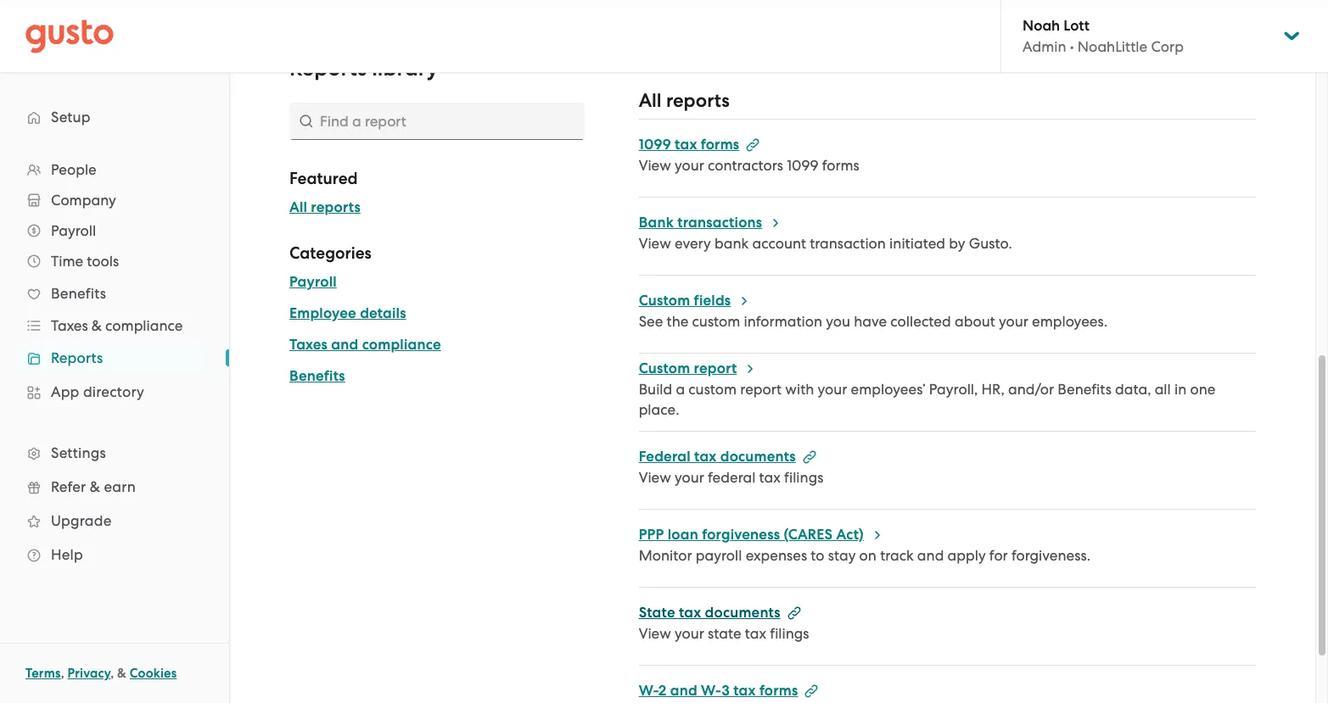 Task type: locate. For each thing, give the bounding box(es) containing it.
reports
[[289, 55, 367, 81], [51, 350, 103, 367]]

reports left library
[[289, 55, 367, 81]]

custom down the "custom report" link
[[688, 381, 737, 398]]

custom
[[639, 292, 690, 310], [639, 360, 690, 378]]

reports
[[666, 89, 730, 112], [311, 199, 361, 216]]

0 vertical spatial documents
[[720, 448, 796, 466]]

list containing people
[[0, 154, 229, 572]]

0 horizontal spatial taxes
[[51, 317, 88, 334]]

taxes inside dropdown button
[[51, 317, 88, 334]]

filings right the state
[[770, 625, 809, 642]]

2
[[658, 682, 667, 700]]

details
[[360, 305, 406, 322]]

taxes & compliance
[[51, 317, 183, 334]]

by
[[949, 235, 965, 252]]

all reports up 1099 tax forms
[[639, 89, 730, 112]]

& for compliance
[[91, 317, 102, 334]]

1 horizontal spatial all reports
[[639, 89, 730, 112]]

view down federal
[[639, 469, 671, 486]]

all
[[639, 89, 662, 112], [289, 199, 307, 216]]

1 vertical spatial report
[[740, 381, 782, 398]]

0 vertical spatial forms
[[701, 136, 739, 154]]

all reports button
[[289, 198, 361, 218]]

w- right 2
[[701, 682, 721, 700]]

4 view from the top
[[639, 625, 671, 642]]

1 vertical spatial all
[[289, 199, 307, 216]]

Report Search bar field
[[289, 103, 585, 140]]

apply
[[947, 547, 986, 564]]

compliance down details
[[362, 336, 441, 354]]

forgiveness.
[[1011, 547, 1091, 564]]

the
[[667, 313, 689, 330]]

corp
[[1151, 38, 1184, 55]]

all reports down featured
[[289, 199, 361, 216]]

compliance down benefits link
[[105, 317, 183, 334]]

0 horizontal spatial reports
[[51, 350, 103, 367]]

0 vertical spatial custom
[[639, 292, 690, 310]]

& down benefits link
[[91, 317, 102, 334]]

ppp loan forgiveness (cares act)
[[639, 526, 864, 544]]

compliance for taxes and compliance
[[362, 336, 441, 354]]

view down state
[[639, 625, 671, 642]]

taxes for taxes and compliance
[[289, 336, 328, 354]]

list
[[0, 154, 229, 572]]

noah
[[1023, 17, 1060, 35]]

1 vertical spatial payroll
[[289, 273, 337, 291]]

2 , from the left
[[110, 666, 114, 681]]

0 horizontal spatial all
[[289, 199, 307, 216]]

view for bank transactions
[[639, 235, 671, 252]]

benefits left data,
[[1058, 381, 1111, 398]]

compliance inside dropdown button
[[105, 317, 183, 334]]

1 vertical spatial 1099
[[787, 157, 818, 174]]

all reports
[[639, 89, 730, 112], [289, 199, 361, 216]]

0 horizontal spatial report
[[694, 360, 737, 378]]

0 vertical spatial and
[[331, 336, 358, 354]]

your down state tax documents
[[675, 625, 704, 642]]

payroll
[[696, 547, 742, 564]]

loan
[[668, 526, 698, 544]]

1 vertical spatial reports
[[51, 350, 103, 367]]

to
[[811, 547, 824, 564]]

tax right federal
[[759, 469, 781, 486]]

cookies
[[130, 666, 177, 681]]

forgiveness
[[702, 526, 780, 544]]

benefits down time tools
[[51, 285, 106, 302]]

your down 1099 tax forms
[[675, 157, 704, 174]]

reports up app
[[51, 350, 103, 367]]

2 horizontal spatial benefits
[[1058, 381, 1111, 398]]

and down employee details button
[[331, 336, 358, 354]]

compliance for taxes & compliance
[[105, 317, 183, 334]]

your down federal
[[675, 469, 704, 486]]

2 vertical spatial forms
[[759, 682, 798, 700]]

reports inside "link"
[[51, 350, 103, 367]]

benefits inside gusto navigation element
[[51, 285, 106, 302]]

forms up "contractors"
[[701, 136, 739, 154]]

taxes inside button
[[289, 336, 328, 354]]

0 horizontal spatial ,
[[61, 666, 64, 681]]

custom up build
[[639, 360, 690, 378]]

1 vertical spatial custom
[[688, 381, 737, 398]]

1 custom from the top
[[639, 292, 690, 310]]

1 vertical spatial compliance
[[362, 336, 441, 354]]

custom inside the build a custom report with your employees' payroll, hr, and/or benefits data, all in one place.
[[688, 381, 737, 398]]

0 vertical spatial 1099
[[639, 136, 671, 154]]

0 vertical spatial taxes
[[51, 317, 88, 334]]

your for 1099 tax forms
[[675, 157, 704, 174]]

employee
[[289, 305, 356, 322]]

custom up the the
[[639, 292, 690, 310]]

1099
[[639, 136, 671, 154], [787, 157, 818, 174]]

federal
[[708, 469, 756, 486]]

1 horizontal spatial all
[[639, 89, 662, 112]]

settings link
[[17, 438, 212, 468]]

w-
[[639, 682, 658, 700], [701, 682, 721, 700]]

0 vertical spatial custom
[[692, 313, 740, 330]]

view down 1099 tax forms
[[639, 157, 671, 174]]

reports up 1099 tax forms link
[[666, 89, 730, 112]]

tools
[[87, 253, 119, 270]]

compliance inside button
[[362, 336, 441, 354]]

and
[[331, 336, 358, 354], [917, 547, 944, 564], [670, 682, 697, 700]]

1 vertical spatial &
[[90, 479, 100, 496]]

help link
[[17, 540, 212, 570]]

0 vertical spatial compliance
[[105, 317, 183, 334]]

your
[[675, 157, 704, 174], [999, 313, 1028, 330], [818, 381, 847, 398], [675, 469, 704, 486], [675, 625, 704, 642]]

2 custom from the top
[[639, 360, 690, 378]]

compliance
[[105, 317, 183, 334], [362, 336, 441, 354]]

account
[[752, 235, 806, 252]]

tax right the state
[[745, 625, 766, 642]]

1 w- from the left
[[639, 682, 658, 700]]

reports for reports library
[[289, 55, 367, 81]]

w- left 3
[[639, 682, 658, 700]]

0 horizontal spatial all reports
[[289, 199, 361, 216]]

view down the bank
[[639, 235, 671, 252]]

payroll up employee
[[289, 273, 337, 291]]

& left the earn
[[90, 479, 100, 496]]

custom for custom fields
[[639, 292, 690, 310]]

and right track
[[917, 547, 944, 564]]

payroll,
[[929, 381, 978, 398]]

filings
[[784, 469, 823, 486], [770, 625, 809, 642]]

track
[[880, 547, 914, 564]]

1 vertical spatial filings
[[770, 625, 809, 642]]

1 vertical spatial custom
[[639, 360, 690, 378]]

your for state tax documents
[[675, 625, 704, 642]]

0 horizontal spatial benefits
[[51, 285, 106, 302]]

1 horizontal spatial ,
[[110, 666, 114, 681]]

0 horizontal spatial w-
[[639, 682, 658, 700]]

, left the privacy at the bottom left of page
[[61, 666, 64, 681]]

0 vertical spatial report
[[694, 360, 737, 378]]

0 horizontal spatial forms
[[701, 136, 739, 154]]

cookies button
[[130, 664, 177, 684]]

view every bank account transaction initiated by gusto.
[[639, 235, 1012, 252]]

reports library
[[289, 55, 438, 81]]

0 horizontal spatial reports
[[311, 199, 361, 216]]

view for 1099 tax forms
[[639, 157, 671, 174]]

•
[[1070, 38, 1074, 55]]

documents up the state
[[705, 604, 780, 622]]

reports down featured
[[311, 199, 361, 216]]

taxes up benefits button
[[289, 336, 328, 354]]

2 view from the top
[[639, 235, 671, 252]]

0 vertical spatial filings
[[784, 469, 823, 486]]

forms right 3
[[759, 682, 798, 700]]

your right 'with'
[[818, 381, 847, 398]]

forms up transaction
[[822, 157, 859, 174]]

tax up view your contractors 1099 forms
[[675, 136, 697, 154]]

documents up federal
[[720, 448, 796, 466]]

0 horizontal spatial compliance
[[105, 317, 183, 334]]

&
[[91, 317, 102, 334], [90, 479, 100, 496], [117, 666, 126, 681]]

all up 1099 tax forms
[[639, 89, 662, 112]]

, left "cookies" button
[[110, 666, 114, 681]]

benefits down taxes and compliance button
[[289, 367, 345, 385]]

1 horizontal spatial report
[[740, 381, 782, 398]]

1099 right "contractors"
[[787, 157, 818, 174]]

1 view from the top
[[639, 157, 671, 174]]

and/or
[[1008, 381, 1054, 398]]

benefits link
[[17, 278, 212, 309]]

and right 2
[[670, 682, 697, 700]]

0 vertical spatial all
[[639, 89, 662, 112]]

people
[[51, 161, 97, 178]]

payroll
[[51, 222, 96, 239], [289, 273, 337, 291]]

taxes
[[51, 317, 88, 334], [289, 336, 328, 354]]

view for state tax documents
[[639, 625, 671, 642]]

transactions
[[677, 214, 762, 232]]

w-2 and w-3 tax forms link
[[639, 682, 818, 700]]

1 vertical spatial and
[[917, 547, 944, 564]]

custom for custom report
[[639, 360, 690, 378]]

& left cookies
[[117, 666, 126, 681]]

0 horizontal spatial and
[[331, 336, 358, 354]]

1 vertical spatial reports
[[311, 199, 361, 216]]

taxes and compliance button
[[289, 335, 441, 356]]

3 view from the top
[[639, 469, 671, 486]]

1 vertical spatial taxes
[[289, 336, 328, 354]]

1099 up the bank
[[639, 136, 671, 154]]

home image
[[25, 19, 114, 53]]

& inside dropdown button
[[91, 317, 102, 334]]

payroll up the time
[[51, 222, 96, 239]]

1 horizontal spatial taxes
[[289, 336, 328, 354]]

1 horizontal spatial payroll
[[289, 273, 337, 291]]

app
[[51, 384, 79, 401]]

taxes for taxes & compliance
[[51, 317, 88, 334]]

time tools
[[51, 253, 119, 270]]

documents
[[720, 448, 796, 466], [705, 604, 780, 622]]

1 vertical spatial forms
[[822, 157, 859, 174]]

bank transactions link
[[639, 214, 783, 232]]

1 horizontal spatial and
[[670, 682, 697, 700]]

custom for report
[[688, 381, 737, 398]]

1 vertical spatial documents
[[705, 604, 780, 622]]

view for federal tax documents
[[639, 469, 671, 486]]

1 vertical spatial all reports
[[289, 199, 361, 216]]

company button
[[17, 185, 212, 216]]

noahlittle
[[1078, 38, 1147, 55]]

data,
[[1115, 381, 1151, 398]]

filings for state tax documents
[[770, 625, 809, 642]]

1 , from the left
[[61, 666, 64, 681]]

taxes down benefits link
[[51, 317, 88, 334]]

0 vertical spatial payroll
[[51, 222, 96, 239]]

benefits inside the build a custom report with your employees' payroll, hr, and/or benefits data, all in one place.
[[1058, 381, 1111, 398]]

1 horizontal spatial reports
[[289, 55, 367, 81]]

tax right state
[[679, 604, 701, 622]]

1 horizontal spatial w-
[[701, 682, 721, 700]]

setup link
[[17, 102, 212, 132]]

reports link
[[17, 343, 212, 373]]

2 horizontal spatial forms
[[822, 157, 859, 174]]

all down featured
[[289, 199, 307, 216]]

0 vertical spatial reports
[[666, 89, 730, 112]]

custom down fields
[[692, 313, 740, 330]]

1 horizontal spatial compliance
[[362, 336, 441, 354]]

0 horizontal spatial payroll
[[51, 222, 96, 239]]

federal tax documents
[[639, 448, 796, 466]]

refer
[[51, 479, 86, 496]]

0 vertical spatial all reports
[[639, 89, 730, 112]]

filings up (cares
[[784, 469, 823, 486]]

employee details button
[[289, 304, 406, 324]]

0 vertical spatial &
[[91, 317, 102, 334]]

0 vertical spatial reports
[[289, 55, 367, 81]]

monitor
[[639, 547, 692, 564]]



Task type: describe. For each thing, give the bounding box(es) containing it.
& for earn
[[90, 479, 100, 496]]

1099 tax forms
[[639, 136, 739, 154]]

on
[[859, 547, 877, 564]]

place.
[[639, 401, 679, 418]]

a
[[676, 381, 685, 398]]

bank
[[715, 235, 749, 252]]

2 vertical spatial &
[[117, 666, 126, 681]]

you
[[826, 313, 850, 330]]

1 horizontal spatial 1099
[[787, 157, 818, 174]]

earn
[[104, 479, 136, 496]]

stay
[[828, 547, 856, 564]]

bank transactions
[[639, 214, 762, 232]]

build
[[639, 381, 672, 398]]

library
[[372, 55, 438, 81]]

have
[[854, 313, 887, 330]]

federal
[[639, 448, 691, 466]]

settings
[[51, 445, 106, 462]]

people button
[[17, 154, 212, 185]]

ppp
[[639, 526, 664, 544]]

federal tax documents link
[[639, 448, 816, 466]]

custom fields
[[639, 292, 731, 310]]

monitor payroll expenses to stay on track and apply for forgiveness.
[[639, 547, 1091, 564]]

terms link
[[25, 666, 61, 681]]

benefits button
[[289, 367, 345, 387]]

and inside button
[[331, 336, 358, 354]]

state tax documents link
[[639, 604, 801, 622]]

tax up view your federal tax filings
[[694, 448, 717, 466]]

1099 tax forms link
[[639, 136, 760, 154]]

0 horizontal spatial 1099
[[639, 136, 671, 154]]

payroll button
[[289, 272, 337, 293]]

directory
[[83, 384, 144, 401]]

upgrade link
[[17, 506, 212, 536]]

2 vertical spatial and
[[670, 682, 697, 700]]

gusto navigation element
[[0, 73, 229, 599]]

see the custom information you have collected about your employees.
[[639, 313, 1108, 330]]

gusto.
[[969, 235, 1012, 252]]

information
[[744, 313, 822, 330]]

setup
[[51, 109, 91, 126]]

every
[[675, 235, 711, 252]]

help
[[51, 546, 83, 563]]

admin
[[1023, 38, 1066, 55]]

custom for fields
[[692, 313, 740, 330]]

state tax documents
[[639, 604, 780, 622]]

time tools button
[[17, 246, 212, 277]]

1 horizontal spatial benefits
[[289, 367, 345, 385]]

your inside the build a custom report with your employees' payroll, hr, and/or benefits data, all in one place.
[[818, 381, 847, 398]]

taxes and compliance
[[289, 336, 441, 354]]

upgrade
[[51, 513, 112, 530]]

filings for federal tax documents
[[784, 469, 823, 486]]

tax right 3
[[733, 682, 756, 700]]

2 horizontal spatial and
[[917, 547, 944, 564]]

2 w- from the left
[[701, 682, 721, 700]]

with
[[785, 381, 814, 398]]

your right about
[[999, 313, 1028, 330]]

collected
[[890, 313, 951, 330]]

custom report
[[639, 360, 737, 378]]

payroll button
[[17, 216, 212, 246]]

terms
[[25, 666, 61, 681]]

3
[[721, 682, 730, 700]]

documents for federal tax documents
[[720, 448, 796, 466]]

view your state tax filings
[[639, 625, 809, 642]]

app directory
[[51, 384, 144, 401]]

state
[[639, 604, 675, 622]]

state
[[708, 625, 741, 642]]

company
[[51, 192, 116, 209]]

in
[[1174, 381, 1187, 398]]

1 horizontal spatial reports
[[666, 89, 730, 112]]

reports for reports
[[51, 350, 103, 367]]

all inside button
[[289, 199, 307, 216]]

build a custom report with your employees' payroll, hr, and/or benefits data, all in one place.
[[639, 381, 1215, 418]]

all
[[1155, 381, 1171, 398]]

1 horizontal spatial forms
[[759, 682, 798, 700]]

w-2 and w-3 tax forms
[[639, 682, 798, 700]]

contractors
[[708, 157, 783, 174]]

for
[[989, 547, 1008, 564]]

fields
[[694, 292, 731, 310]]

privacy link
[[68, 666, 110, 681]]

bank
[[639, 214, 674, 232]]

your for federal tax documents
[[675, 469, 704, 486]]

reports inside button
[[311, 199, 361, 216]]

see
[[639, 313, 663, 330]]

documents for state tax documents
[[705, 604, 780, 622]]

initiated
[[889, 235, 945, 252]]

custom report link
[[639, 360, 757, 378]]

ppp loan forgiveness (cares act) link
[[639, 526, 884, 544]]

payroll inside dropdown button
[[51, 222, 96, 239]]

hr,
[[981, 381, 1005, 398]]

employees.
[[1032, 313, 1108, 330]]

app directory link
[[17, 377, 212, 407]]

expenses
[[746, 547, 807, 564]]

noah lott admin • noahlittle corp
[[1023, 17, 1184, 55]]

transaction
[[810, 235, 886, 252]]

one
[[1190, 381, 1215, 398]]

categories
[[289, 244, 371, 263]]

act)
[[836, 526, 864, 544]]

custom fields link
[[639, 292, 751, 310]]

report inside the build a custom report with your employees' payroll, hr, and/or benefits data, all in one place.
[[740, 381, 782, 398]]



Task type: vqa. For each thing, say whether or not it's contained in the screenshot.


